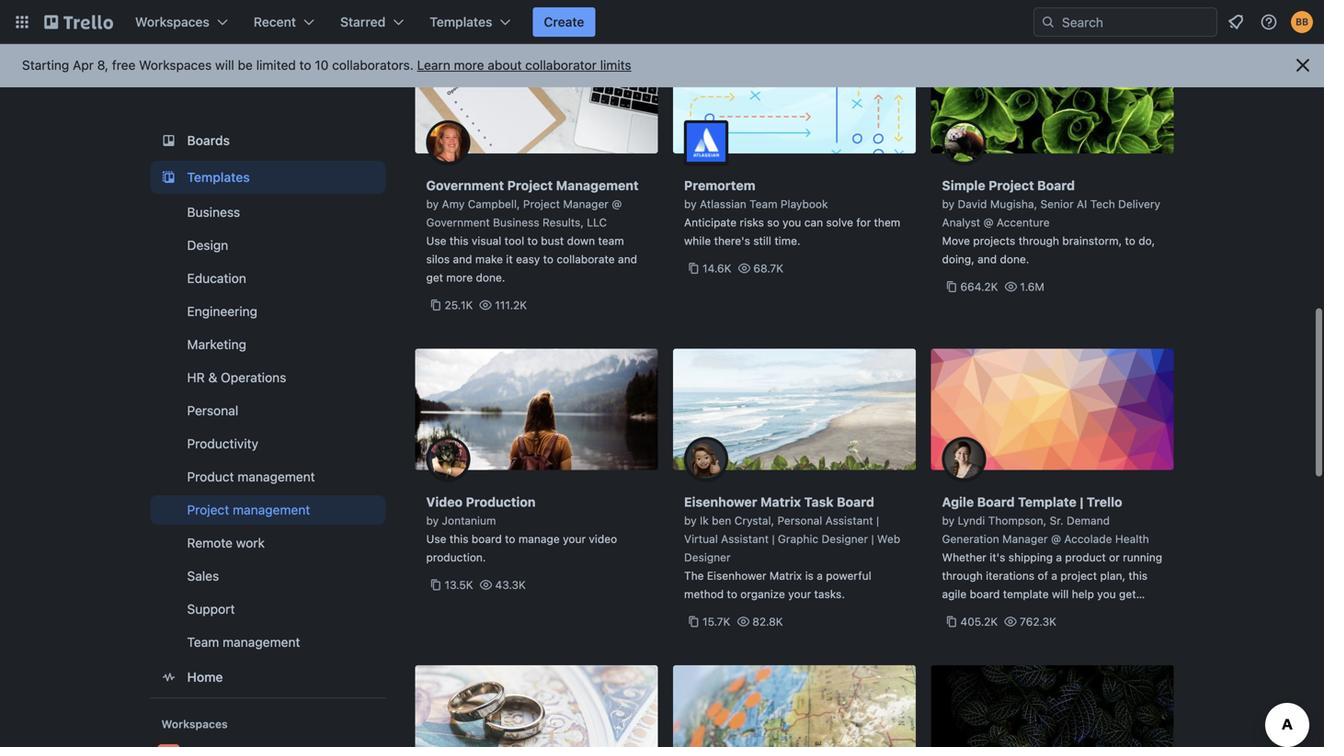 Task type: locate. For each thing, give the bounding box(es) containing it.
back to home image
[[44, 7, 113, 37]]

this inside "government project management by amy campbell, project manager @ government business results, llc use this visual tool to bust down team silos and make it easy to collaborate and get more done."
[[450, 235, 469, 247]]

graphic
[[778, 533, 819, 546]]

@ down 'sr.'
[[1051, 533, 1061, 546]]

2 and from the left
[[618, 253, 637, 266]]

to right method
[[727, 588, 738, 601]]

templates up learn
[[430, 14, 492, 29]]

your down is
[[788, 588, 811, 601]]

web
[[877, 533, 901, 546]]

product management link
[[150, 463, 386, 492]]

by left "ik"
[[684, 515, 697, 528]]

1 vertical spatial manager
[[1003, 533, 1048, 546]]

management for project management
[[233, 503, 310, 518]]

manager up "llc"
[[563, 198, 609, 211]]

| inside agile board template | trello by lyndi thompson, sr. demand generation manager @ accolade health whether it's shipping a product or running through iterations of a project plan, this agile board template will help you get things done.
[[1080, 495, 1084, 510]]

help
[[1072, 588, 1094, 601]]

matrix up crystal,
[[761, 495, 801, 510]]

limits
[[600, 57, 632, 73]]

0 horizontal spatial and
[[453, 253, 472, 266]]

1 horizontal spatial @
[[984, 216, 994, 229]]

0 vertical spatial team
[[750, 198, 778, 211]]

tool
[[505, 235, 524, 247]]

a right is
[[817, 570, 823, 583]]

management
[[238, 470, 315, 485], [233, 503, 310, 518], [223, 635, 300, 650]]

ik
[[700, 515, 709, 528]]

demand
[[1067, 515, 1110, 528]]

1.6m
[[1020, 281, 1045, 293]]

to inside the video production by jontanium use this board to manage your video production.
[[505, 533, 516, 546]]

0 vertical spatial designer
[[822, 533, 868, 546]]

done. inside agile board template | trello by lyndi thompson, sr. demand generation manager @ accolade health whether it's shipping a product or running through iterations of a project plan, this agile board template will help you get things done.
[[978, 607, 1007, 619]]

0 vertical spatial workspaces
[[135, 14, 210, 29]]

0 vertical spatial you
[[783, 216, 802, 229]]

1 vertical spatial @
[[984, 216, 994, 229]]

design link
[[150, 231, 386, 260]]

0 vertical spatial management
[[238, 470, 315, 485]]

government down amy
[[426, 216, 490, 229]]

limited
[[256, 57, 296, 73]]

0 horizontal spatial board
[[837, 495, 875, 510]]

13.5k
[[445, 579, 473, 592]]

matrix left is
[[770, 570, 802, 583]]

0 vertical spatial get
[[426, 271, 443, 284]]

sr.
[[1050, 515, 1064, 528]]

1 vertical spatial management
[[233, 503, 310, 518]]

0 horizontal spatial personal
[[187, 403, 238, 419]]

apr
[[73, 57, 94, 73]]

templates link
[[150, 161, 386, 194]]

1 vertical spatial more
[[446, 271, 473, 284]]

1 vertical spatial team
[[187, 635, 219, 650]]

2 vertical spatial management
[[223, 635, 300, 650]]

manager inside "government project management by amy campbell, project manager @ government business results, llc use this visual tool to bust down team silos and make it easy to collaborate and get more done."
[[563, 198, 609, 211]]

done. down make
[[476, 271, 505, 284]]

senior
[[1041, 198, 1074, 211]]

1 horizontal spatial board
[[970, 588, 1000, 601]]

1 horizontal spatial manager
[[1003, 533, 1048, 546]]

1 horizontal spatial will
[[1052, 588, 1069, 601]]

management down support "link" on the left bottom of the page
[[223, 635, 300, 650]]

0 vertical spatial @
[[612, 198, 622, 211]]

0 horizontal spatial @
[[612, 198, 622, 211]]

templates down boards
[[187, 170, 250, 185]]

eisenhower up ben
[[684, 495, 758, 510]]

eisenhower up organize
[[707, 570, 767, 583]]

anticipate
[[684, 216, 737, 229]]

remote
[[187, 536, 233, 551]]

assistant down task
[[826, 515, 873, 528]]

1 horizontal spatial through
[[1019, 235, 1060, 247]]

workspaces up free
[[135, 14, 210, 29]]

product
[[1065, 551, 1106, 564]]

1 vertical spatial this
[[450, 533, 469, 546]]

1 horizontal spatial business
[[493, 216, 540, 229]]

this inside the video production by jontanium use this board to manage your video production.
[[450, 533, 469, 546]]

your left video
[[563, 533, 586, 546]]

1 horizontal spatial designer
[[822, 533, 868, 546]]

get down silos
[[426, 271, 443, 284]]

through down 'accenture' on the right
[[1019, 235, 1060, 247]]

by inside "simple project board by david mugisha, senior ai tech delivery analyst @ accenture move projects through brainstorm, to do, doing, and done."
[[942, 198, 955, 211]]

manager
[[563, 198, 609, 211], [1003, 533, 1048, 546]]

1 vertical spatial assistant
[[721, 533, 769, 546]]

&
[[208, 370, 217, 385]]

plan,
[[1101, 570, 1126, 583]]

use inside the video production by jontanium use this board to manage your video production.
[[426, 533, 447, 546]]

0 vertical spatial through
[[1019, 235, 1060, 247]]

0 vertical spatial will
[[215, 57, 234, 73]]

board down jontanium
[[472, 533, 502, 546]]

jontanium image
[[426, 437, 470, 482]]

0 vertical spatial use
[[426, 235, 447, 247]]

1 horizontal spatial personal
[[778, 515, 823, 528]]

to left 10
[[299, 57, 311, 73]]

education
[[187, 271, 246, 286]]

this down running
[[1129, 570, 1148, 583]]

analyst
[[942, 216, 981, 229]]

1 horizontal spatial board
[[977, 495, 1015, 510]]

get down plan, on the right of the page
[[1119, 588, 1136, 601]]

0 vertical spatial matrix
[[761, 495, 801, 510]]

eisenhower
[[684, 495, 758, 510], [707, 570, 767, 583]]

1 horizontal spatial assistant
[[826, 515, 873, 528]]

1 horizontal spatial you
[[1098, 588, 1116, 601]]

results,
[[543, 216, 584, 229]]

you down plan, on the right of the page
[[1098, 588, 1116, 601]]

personal inside eisenhower matrix task board by ik ben crystal, personal assistant | virtual assistant | graphic designer | web designer the eisenhower matrix is a powerful method to organize your tasks.
[[778, 515, 823, 528]]

business
[[187, 205, 240, 220], [493, 216, 540, 229]]

will left help
[[1052, 588, 1069, 601]]

1 vertical spatial templates
[[187, 170, 250, 185]]

lyndi thompson, sr. demand generation manager @ accolade health image
[[942, 437, 986, 482]]

board inside eisenhower matrix task board by ik ben crystal, personal assistant | virtual assistant | graphic designer | web designer the eisenhower matrix is a powerful method to organize your tasks.
[[837, 495, 875, 510]]

government project management by amy campbell, project manager @ government business results, llc use this visual tool to bust down team silos and make it easy to collaborate and get more done.
[[426, 178, 639, 284]]

0 horizontal spatial templates
[[187, 170, 250, 185]]

1 vertical spatial you
[[1098, 588, 1116, 601]]

templates inside the templates dropdown button
[[430, 14, 492, 29]]

down
[[567, 235, 595, 247]]

and down team
[[618, 253, 637, 266]]

1 vertical spatial personal
[[778, 515, 823, 528]]

personal up graphic
[[778, 515, 823, 528]]

by inside agile board template | trello by lyndi thompson, sr. demand generation manager @ accolade health whether it's shipping a product or running through iterations of a project plan, this agile board template will help you get things done.
[[942, 515, 955, 528]]

through down whether
[[942, 570, 983, 583]]

1 vertical spatial government
[[426, 216, 490, 229]]

workspaces
[[135, 14, 210, 29], [139, 57, 212, 73], [161, 718, 228, 731]]

more up 25.1k
[[446, 271, 473, 284]]

use up production.
[[426, 533, 447, 546]]

board up senior
[[1038, 178, 1075, 193]]

0 vertical spatial personal
[[187, 403, 238, 419]]

designer down virtual
[[684, 551, 731, 564]]

0 horizontal spatial you
[[783, 216, 802, 229]]

board right task
[[837, 495, 875, 510]]

open information menu image
[[1260, 13, 1279, 31]]

1 vertical spatial your
[[788, 588, 811, 601]]

board inside agile board template | trello by lyndi thompson, sr. demand generation manager @ accolade health whether it's shipping a product or running through iterations of a project plan, this agile board template will help you get things done.
[[977, 495, 1015, 510]]

0 horizontal spatial designer
[[684, 551, 731, 564]]

solve
[[826, 216, 854, 229]]

1 vertical spatial done.
[[476, 271, 505, 284]]

team up so
[[750, 198, 778, 211]]

templates inside templates link
[[187, 170, 250, 185]]

engineering
[[187, 304, 258, 319]]

team inside premortem by atlassian team playbook anticipate risks so you can solve for them while there's still time.
[[750, 198, 778, 211]]

board inside the video production by jontanium use this board to manage your video production.
[[472, 533, 502, 546]]

0 vertical spatial manager
[[563, 198, 609, 211]]

hr & operations
[[187, 370, 286, 385]]

2 vertical spatial done.
[[978, 607, 1007, 619]]

a left product
[[1056, 551, 1062, 564]]

1 vertical spatial eisenhower
[[707, 570, 767, 583]]

2 use from the top
[[426, 533, 447, 546]]

this up production.
[[450, 533, 469, 546]]

done. right things
[[978, 607, 1007, 619]]

a
[[1056, 551, 1062, 564], [817, 570, 823, 583], [1052, 570, 1058, 583]]

more inside "government project management by amy campbell, project manager @ government business results, llc use this visual tool to bust down team silos and make it easy to collaborate and get more done."
[[446, 271, 473, 284]]

workspaces down workspaces popup button
[[139, 57, 212, 73]]

| up demand
[[1080, 495, 1084, 510]]

workspaces inside popup button
[[135, 14, 210, 29]]

to left the 'do,'
[[1125, 235, 1136, 247]]

0 horizontal spatial get
[[426, 271, 443, 284]]

@ up projects
[[984, 216, 994, 229]]

through
[[1019, 235, 1060, 247], [942, 570, 983, 583]]

0 horizontal spatial team
[[187, 635, 219, 650]]

3 and from the left
[[978, 253, 997, 266]]

more right learn
[[454, 57, 484, 73]]

1 horizontal spatial your
[[788, 588, 811, 601]]

assistant
[[826, 515, 873, 528], [721, 533, 769, 546]]

1 vertical spatial board
[[970, 588, 1000, 601]]

1 horizontal spatial templates
[[430, 14, 492, 29]]

home
[[187, 670, 223, 685]]

designer up powerful
[[822, 533, 868, 546]]

0 horizontal spatial board
[[472, 533, 502, 546]]

done. down projects
[[1000, 253, 1030, 266]]

by up the analyst
[[942, 198, 955, 211]]

0 vertical spatial done.
[[1000, 253, 1030, 266]]

board
[[472, 533, 502, 546], [970, 588, 1000, 601]]

get
[[426, 271, 443, 284], [1119, 588, 1136, 601]]

business up design
[[187, 205, 240, 220]]

1 vertical spatial will
[[1052, 588, 1069, 601]]

0 vertical spatial government
[[426, 178, 504, 193]]

board up 405.2k
[[970, 588, 1000, 601]]

0 vertical spatial board
[[472, 533, 502, 546]]

0 horizontal spatial manager
[[563, 198, 609, 211]]

board up the thompson,
[[977, 495, 1015, 510]]

0 vertical spatial templates
[[430, 14, 492, 29]]

manager inside agile board template | trello by lyndi thompson, sr. demand generation manager @ accolade health whether it's shipping a product or running through iterations of a project plan, this agile board template will help you get things done.
[[1003, 533, 1048, 546]]

1 vertical spatial through
[[942, 570, 983, 583]]

by up anticipate
[[684, 198, 697, 211]]

2 horizontal spatial and
[[978, 253, 997, 266]]

management down product management link
[[233, 503, 310, 518]]

campbell,
[[468, 198, 520, 211]]

personal down &
[[187, 403, 238, 419]]

you right so
[[783, 216, 802, 229]]

@ down management
[[612, 198, 622, 211]]

collaborators.
[[332, 57, 414, 73]]

and right silos
[[453, 253, 472, 266]]

to inside "simple project board by david mugisha, senior ai tech delivery analyst @ accenture move projects through brainstorm, to do, doing, and done."
[[1125, 235, 1136, 247]]

0 vertical spatial this
[[450, 235, 469, 247]]

business up tool
[[493, 216, 540, 229]]

templates button
[[419, 7, 522, 37]]

to left manage
[[505, 533, 516, 546]]

simple project board by david mugisha, senior ai tech delivery analyst @ accenture move projects through brainstorm, to do, doing, and done.
[[942, 178, 1161, 266]]

2 horizontal spatial @
[[1051, 533, 1061, 546]]

your
[[563, 533, 586, 546], [788, 588, 811, 601]]

team down support on the left of page
[[187, 635, 219, 650]]

make
[[475, 253, 503, 266]]

use up silos
[[426, 235, 447, 247]]

david
[[958, 198, 987, 211]]

workspaces down home
[[161, 718, 228, 731]]

1 vertical spatial get
[[1119, 588, 1136, 601]]

@ inside "simple project board by david mugisha, senior ai tech delivery analyst @ accenture move projects through brainstorm, to do, doing, and done."
[[984, 216, 994, 229]]

trello
[[1087, 495, 1123, 510]]

management
[[556, 178, 639, 193]]

1 and from the left
[[453, 253, 472, 266]]

manager up shipping
[[1003, 533, 1048, 546]]

0 horizontal spatial through
[[942, 570, 983, 583]]

1 horizontal spatial team
[[750, 198, 778, 211]]

it
[[506, 253, 513, 266]]

management for product management
[[238, 470, 315, 485]]

project management link
[[150, 496, 386, 525]]

board inside "simple project board by david mugisha, senior ai tech delivery analyst @ accenture move projects through brainstorm, to do, doing, and done."
[[1038, 178, 1075, 193]]

method
[[684, 588, 724, 601]]

team
[[750, 198, 778, 211], [187, 635, 219, 650]]

1 vertical spatial use
[[426, 533, 447, 546]]

for
[[857, 216, 871, 229]]

will left be
[[215, 57, 234, 73]]

0 vertical spatial your
[[563, 533, 586, 546]]

0 horizontal spatial your
[[563, 533, 586, 546]]

doing,
[[942, 253, 975, 266]]

this left visual
[[450, 235, 469, 247]]

Search field
[[1056, 8, 1217, 36]]

by left amy
[[426, 198, 439, 211]]

1 horizontal spatial get
[[1119, 588, 1136, 601]]

0 vertical spatial eisenhower
[[684, 495, 758, 510]]

1 horizontal spatial and
[[618, 253, 637, 266]]

management down productivity link
[[238, 470, 315, 485]]

2 government from the top
[[426, 216, 490, 229]]

will
[[215, 57, 234, 73], [1052, 588, 1069, 601]]

projects
[[973, 235, 1016, 247]]

easy
[[516, 253, 540, 266]]

production
[[466, 495, 536, 510]]

government up amy
[[426, 178, 504, 193]]

2 horizontal spatial board
[[1038, 178, 1075, 193]]

assistant down crystal,
[[721, 533, 769, 546]]

2 vertical spatial this
[[1129, 570, 1148, 583]]

shipping
[[1009, 551, 1053, 564]]

premortem by atlassian team playbook anticipate risks so you can solve for them while there's still time.
[[684, 178, 901, 247]]

project up mugisha,
[[989, 178, 1034, 193]]

2 vertical spatial @
[[1051, 533, 1061, 546]]

boards link
[[150, 124, 386, 157]]

and down projects
[[978, 253, 997, 266]]

0 horizontal spatial will
[[215, 57, 234, 73]]

personal
[[187, 403, 238, 419], [778, 515, 823, 528]]

home image
[[158, 667, 180, 689]]

1 use from the top
[[426, 235, 447, 247]]

things
[[942, 607, 975, 619]]

by down the video
[[426, 515, 439, 528]]

by down agile
[[942, 515, 955, 528]]

0 horizontal spatial assistant
[[721, 533, 769, 546]]

project
[[507, 178, 553, 193], [989, 178, 1034, 193], [523, 198, 560, 211], [187, 503, 229, 518]]

hr
[[187, 370, 205, 385]]

board image
[[158, 130, 180, 152]]



Task type: vqa. For each thing, say whether or not it's contained in the screenshot.


Task type: describe. For each thing, give the bounding box(es) containing it.
agile
[[942, 495, 974, 510]]

@ inside agile board template | trello by lyndi thompson, sr. demand generation manager @ accolade health whether it's shipping a product or running through iterations of a project plan, this agile board template will help you get things done.
[[1051, 533, 1061, 546]]

business link
[[150, 198, 386, 227]]

10
[[315, 57, 329, 73]]

generation
[[942, 533, 1000, 546]]

1 vertical spatial workspaces
[[139, 57, 212, 73]]

| up web
[[877, 515, 879, 528]]

2 vertical spatial workspaces
[[161, 718, 228, 731]]

| left web
[[871, 533, 874, 546]]

you inside agile board template | trello by lyndi thompson, sr. demand generation manager @ accolade health whether it's shipping a product or running through iterations of a project plan, this agile board template will help you get things done.
[[1098, 588, 1116, 601]]

virtual
[[684, 533, 718, 546]]

use inside "government project management by amy campbell, project manager @ government business results, llc use this visual tool to bust down team silos and make it easy to collaborate and get more done."
[[426, 235, 447, 247]]

project up campbell,
[[507, 178, 553, 193]]

can
[[805, 216, 823, 229]]

personal link
[[150, 396, 386, 426]]

be
[[238, 57, 253, 73]]

simple
[[942, 178, 986, 193]]

task
[[804, 495, 834, 510]]

by inside premortem by atlassian team playbook anticipate risks so you can solve for them while there's still time.
[[684, 198, 697, 211]]

design
[[187, 238, 228, 253]]

board inside agile board template | trello by lyndi thompson, sr. demand generation manager @ accolade health whether it's shipping a product or running through iterations of a project plan, this agile board template will help you get things done.
[[970, 588, 1000, 601]]

playbook
[[781, 198, 828, 211]]

engineering link
[[150, 297, 386, 327]]

1 government from the top
[[426, 178, 504, 193]]

get inside "government project management by amy campbell, project manager @ government business results, llc use this visual tool to bust down team silos and make it easy to collaborate and get more done."
[[426, 271, 443, 284]]

tasks.
[[814, 588, 845, 601]]

manage
[[519, 533, 560, 546]]

powerful
[[826, 570, 872, 583]]

project inside "simple project board by david mugisha, senior ai tech delivery analyst @ accenture move projects through brainstorm, to do, doing, and done."
[[989, 178, 1034, 193]]

starred button
[[329, 7, 415, 37]]

hr & operations link
[[150, 363, 386, 393]]

will inside agile board template | trello by lyndi thompson, sr. demand generation manager @ accolade health whether it's shipping a product or running through iterations of a project plan, this agile board template will help you get things done.
[[1052, 588, 1069, 601]]

work
[[236, 536, 265, 551]]

by inside the video production by jontanium use this board to manage your video production.
[[426, 515, 439, 528]]

@ inside "government project management by amy campbell, project manager @ government business results, llc use this visual tool to bust down team silos and make it easy to collaborate and get more done."
[[612, 198, 622, 211]]

llc
[[587, 216, 607, 229]]

to down the bust
[[543, 253, 554, 266]]

a right of
[[1052, 570, 1058, 583]]

business inside "government project management by amy campbell, project manager @ government business results, llc use this visual tool to bust down team silos and make it easy to collaborate and get more done."
[[493, 216, 540, 229]]

david mugisha, senior ai tech delivery analyst @ accenture image
[[942, 120, 986, 165]]

health
[[1116, 533, 1150, 546]]

get inside agile board template | trello by lyndi thompson, sr. demand generation manager @ accolade health whether it's shipping a product or running through iterations of a project plan, this agile board template will help you get things done.
[[1119, 588, 1136, 601]]

them
[[874, 216, 901, 229]]

this inside agile board template | trello by lyndi thompson, sr. demand generation manager @ accolade health whether it's shipping a product or running through iterations of a project plan, this agile board template will help you get things done.
[[1129, 570, 1148, 583]]

1 vertical spatial matrix
[[770, 570, 802, 583]]

| left graphic
[[772, 533, 775, 546]]

learn
[[417, 57, 451, 73]]

to right tool
[[528, 235, 538, 247]]

risks
[[740, 216, 764, 229]]

8,
[[97, 57, 109, 73]]

405.2k
[[961, 616, 998, 629]]

collaborator
[[525, 57, 597, 73]]

25.1k
[[445, 299, 473, 312]]

amy
[[442, 198, 465, 211]]

template board image
[[158, 166, 180, 189]]

recent button
[[243, 7, 326, 37]]

ik ben crystal, personal assistant | virtual assistant | graphic designer | web designer image
[[684, 437, 728, 482]]

remote work
[[187, 536, 265, 551]]

0 horizontal spatial business
[[187, 205, 240, 220]]

through inside agile board template | trello by lyndi thompson, sr. demand generation manager @ accolade health whether it's shipping a product or running through iterations of a project plan, this agile board template will help you get things done.
[[942, 570, 983, 583]]

search image
[[1041, 15, 1056, 29]]

management for team management
[[223, 635, 300, 650]]

done. inside "government project management by amy campbell, project manager @ government business results, llc use this visual tool to bust down team silos and make it easy to collaborate and get more done."
[[476, 271, 505, 284]]

workspaces button
[[124, 7, 239, 37]]

done. inside "simple project board by david mugisha, senior ai tech delivery analyst @ accenture move projects through brainstorm, to do, doing, and done."
[[1000, 253, 1030, 266]]

remote work link
[[150, 529, 386, 558]]

about
[[488, 57, 522, 73]]

eisenhower matrix task board by ik ben crystal, personal assistant | virtual assistant | graphic designer | web designer the eisenhower matrix is a powerful method to organize your tasks.
[[684, 495, 901, 601]]

you inside premortem by atlassian team playbook anticipate risks so you can solve for them while there's still time.
[[783, 216, 802, 229]]

lyndi
[[958, 515, 985, 528]]

create button
[[533, 7, 596, 37]]

project up results,
[[523, 198, 560, 211]]

ai
[[1077, 198, 1087, 211]]

to inside eisenhower matrix task board by ik ben crystal, personal assistant | virtual assistant | graphic designer | web designer the eisenhower matrix is a powerful method to organize your tasks.
[[727, 588, 738, 601]]

starred
[[340, 14, 386, 29]]

43.3k
[[495, 579, 526, 592]]

productivity
[[187, 436, 258, 452]]

atlassian
[[700, 198, 747, 211]]

product
[[187, 470, 234, 485]]

team management link
[[150, 628, 386, 658]]

664.2k
[[961, 281, 998, 293]]

team
[[598, 235, 624, 247]]

thompson,
[[989, 515, 1047, 528]]

project up remote
[[187, 503, 229, 518]]

move
[[942, 235, 970, 247]]

create
[[544, 14, 585, 29]]

it's
[[990, 551, 1006, 564]]

whether
[[942, 551, 987, 564]]

so
[[767, 216, 780, 229]]

amy campbell, project manager @ government business results, llc image
[[426, 120, 470, 165]]

while
[[684, 235, 711, 247]]

template
[[1018, 495, 1077, 510]]

silos
[[426, 253, 450, 266]]

bob builder (bobbuilder40) image
[[1291, 11, 1313, 33]]

a inside eisenhower matrix task board by ik ben crystal, personal assistant | virtual assistant | graphic designer | web designer the eisenhower matrix is a powerful method to organize your tasks.
[[817, 570, 823, 583]]

project
[[1061, 570, 1097, 583]]

1 vertical spatial designer
[[684, 551, 731, 564]]

marketing link
[[150, 330, 386, 360]]

bust
[[541, 235, 564, 247]]

free
[[112, 57, 136, 73]]

sales
[[187, 569, 219, 584]]

82.8k
[[753, 616, 783, 629]]

brainstorm,
[[1063, 235, 1122, 247]]

your inside eisenhower matrix task board by ik ben crystal, personal assistant | virtual assistant | graphic designer | web designer the eisenhower matrix is a powerful method to organize your tasks.
[[788, 588, 811, 601]]

accolade
[[1065, 533, 1113, 546]]

your inside the video production by jontanium use this board to manage your video production.
[[563, 533, 586, 546]]

operations
[[221, 370, 286, 385]]

by inside eisenhower matrix task board by ik ben crystal, personal assistant | virtual assistant | graphic designer | web designer the eisenhower matrix is a powerful method to organize your tasks.
[[684, 515, 697, 528]]

learn more about collaborator limits link
[[417, 57, 632, 73]]

tech
[[1091, 198, 1115, 211]]

agile board template | trello by lyndi thompson, sr. demand generation manager @ accolade health whether it's shipping a product or running through iterations of a project plan, this agile board template will help you get things done.
[[942, 495, 1163, 619]]

68.7k
[[754, 262, 784, 275]]

project management
[[187, 503, 310, 518]]

0 vertical spatial more
[[454, 57, 484, 73]]

product management
[[187, 470, 315, 485]]

agile
[[942, 588, 967, 601]]

atlassian team playbook image
[[684, 120, 728, 165]]

of
[[1038, 570, 1049, 583]]

0 notifications image
[[1225, 11, 1247, 33]]

collaborate
[[557, 253, 615, 266]]

by inside "government project management by amy campbell, project manager @ government business results, llc use this visual tool to bust down team silos and make it easy to collaborate and get more done."
[[426, 198, 439, 211]]

still
[[754, 235, 772, 247]]

primary element
[[0, 0, 1325, 44]]

111.2k
[[495, 299, 527, 312]]

and inside "simple project board by david mugisha, senior ai tech delivery analyst @ accenture move projects through brainstorm, to do, doing, and done."
[[978, 253, 997, 266]]

support link
[[150, 595, 386, 625]]

762.3k
[[1020, 616, 1057, 629]]

0 vertical spatial assistant
[[826, 515, 873, 528]]

14.6k
[[703, 262, 732, 275]]

through inside "simple project board by david mugisha, senior ai tech delivery analyst @ accenture move projects through brainstorm, to do, doing, and done."
[[1019, 235, 1060, 247]]



